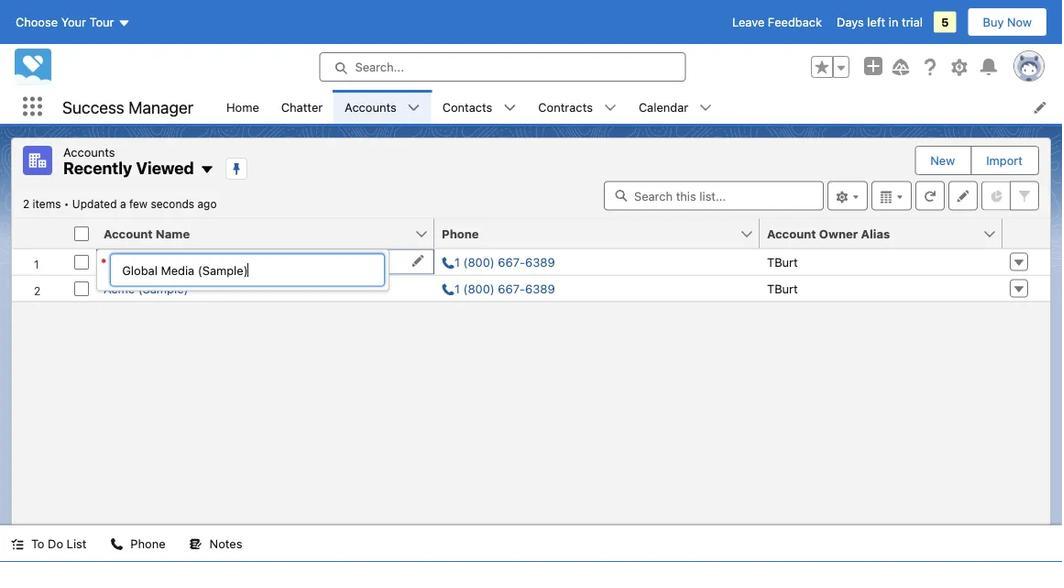 Task type: describe. For each thing, give the bounding box(es) containing it.
2 1 (800) 667-6389 link from the top
[[442, 281, 556, 295]]

•
[[64, 198, 69, 210]]

feedback
[[768, 15, 823, 29]]

text default image inside notes button
[[189, 538, 202, 551]]

contacts
[[443, 100, 493, 114]]

chatter
[[281, 100, 323, 114]]

2 items • updated a few seconds ago
[[23, 198, 217, 210]]

item number element
[[12, 219, 67, 249]]

0 horizontal spatial phone button
[[99, 525, 177, 562]]

recently
[[63, 158, 132, 178]]

text default image inside the to do list button
[[11, 538, 24, 551]]

notes button
[[178, 525, 253, 562]]

notes
[[210, 537, 242, 551]]

6389 for 2nd 1 (800) 667-6389 link from the bottom
[[526, 255, 556, 269]]

1 for 2nd 1 (800) 667-6389 link from the bottom
[[455, 255, 460, 269]]

viewed
[[136, 158, 194, 178]]

leave
[[733, 15, 765, 29]]

global
[[104, 254, 139, 268]]

buy now button
[[968, 7, 1048, 37]]

leave feedback
[[733, 15, 823, 29]]

in
[[889, 15, 899, 29]]

1 (800) 667-6389 for 2nd 1 (800) 667-6389 link from the bottom
[[455, 255, 556, 269]]

to do list
[[31, 537, 87, 551]]

calendar list item
[[628, 90, 724, 124]]

cell inside recently viewed grid
[[67, 219, 96, 249]]

your
[[61, 15, 86, 29]]

text default image up ago
[[200, 162, 214, 177]]

choose your tour button
[[15, 7, 132, 37]]

calendar
[[639, 100, 689, 114]]

media
[[142, 254, 176, 268]]

667- for first 1 (800) 667-6389 link from the bottom of the recently viewed grid
[[498, 281, 526, 295]]

global media (sample)
[[104, 254, 230, 268]]

name
[[156, 226, 190, 240]]

account name
[[104, 226, 190, 240]]

trial
[[902, 15, 923, 29]]

6389 for first 1 (800) 667-6389 link from the bottom of the recently viewed grid
[[526, 281, 556, 295]]

acme
[[104, 281, 135, 295]]

667- for 2nd 1 (800) 667-6389 link from the bottom
[[498, 255, 526, 269]]

text default image inside the phone button
[[110, 538, 123, 551]]

* text field
[[110, 254, 385, 287]]

accounts link
[[334, 90, 408, 124]]

contracts
[[539, 100, 593, 114]]

text default image for contracts
[[604, 101, 617, 114]]

new button
[[916, 147, 970, 174]]

account owner alias
[[767, 226, 891, 240]]

item number image
[[12, 219, 67, 248]]

contracts link
[[528, 90, 604, 124]]

list containing home
[[216, 90, 1063, 124]]

contacts list item
[[432, 90, 528, 124]]

manager
[[129, 97, 194, 117]]

text default image for calendar
[[700, 101, 713, 114]]

text default image inside accounts list item
[[408, 101, 421, 114]]

success
[[62, 97, 124, 117]]

action image
[[1003, 219, 1051, 248]]

account for account name
[[104, 226, 153, 240]]

text default image inside contacts list item
[[504, 101, 517, 114]]

updated
[[72, 198, 117, 210]]

list
[[67, 537, 87, 551]]

tburt for first 1 (800) 667-6389 link from the bottom of the recently viewed grid
[[767, 281, 798, 295]]

1 (800) 667-6389 for first 1 (800) 667-6389 link from the bottom of the recently viewed grid
[[455, 281, 556, 295]]

account name button
[[96, 219, 414, 248]]



Task type: locate. For each thing, give the bounding box(es) containing it.
1 account from the left
[[104, 226, 153, 240]]

0 horizontal spatial text default image
[[11, 538, 24, 551]]

text default image right list
[[110, 538, 123, 551]]

group
[[811, 56, 850, 78]]

0 vertical spatial tburt
[[767, 255, 798, 269]]

accounts down search... at the top of the page
[[345, 100, 397, 114]]

search... button
[[320, 52, 686, 82]]

1 (800) from the top
[[464, 255, 495, 269]]

1 vertical spatial tburt
[[767, 281, 798, 295]]

account for account owner alias
[[767, 226, 817, 240]]

items
[[33, 198, 61, 210]]

(800) for 2nd 1 (800) 667-6389 link from the bottom
[[464, 255, 495, 269]]

left
[[868, 15, 886, 29]]

account left owner
[[767, 226, 817, 240]]

0 vertical spatial phone button
[[435, 219, 740, 248]]

text default image inside calendar list item
[[700, 101, 713, 114]]

1 1 (800) 667-6389 link from the top
[[442, 255, 556, 269]]

0 vertical spatial (800)
[[464, 255, 495, 269]]

*
[[101, 255, 107, 269]]

(sample) down name
[[179, 254, 230, 268]]

text default image right "calendar" in the right of the page
[[700, 101, 713, 114]]

to
[[31, 537, 44, 551]]

buy now
[[983, 15, 1032, 29]]

accounts inside list item
[[345, 100, 397, 114]]

1 667- from the top
[[498, 255, 526, 269]]

recently viewed status
[[23, 198, 72, 210]]

6389
[[526, 255, 556, 269], [526, 281, 556, 295]]

0 vertical spatial 1 (800) 667-6389
[[455, 255, 556, 269]]

now
[[1008, 15, 1032, 29]]

text default image left the notes
[[189, 538, 202, 551]]

1 horizontal spatial text default image
[[604, 101, 617, 114]]

few
[[129, 198, 148, 210]]

text default image left to
[[11, 538, 24, 551]]

tburt
[[767, 255, 798, 269], [767, 281, 798, 295]]

1
[[455, 255, 460, 269], [455, 281, 460, 295]]

1 vertical spatial (sample)
[[138, 281, 188, 295]]

recently viewed
[[63, 158, 194, 178]]

2 (800) from the top
[[464, 281, 495, 295]]

phone
[[442, 226, 479, 240], [131, 537, 166, 551]]

to do list button
[[0, 525, 98, 562]]

owner
[[820, 226, 859, 240]]

1 vertical spatial phone button
[[99, 525, 177, 562]]

accounts down 'success' on the top left of the page
[[63, 145, 115, 159]]

accounts
[[345, 100, 397, 114], [63, 145, 115, 159]]

days
[[837, 15, 864, 29]]

text default image
[[408, 101, 421, 114], [504, 101, 517, 114], [200, 162, 214, 177], [110, 538, 123, 551], [189, 538, 202, 551]]

import button
[[972, 147, 1038, 174]]

account inside 'button'
[[767, 226, 817, 240]]

1 tburt from the top
[[767, 255, 798, 269]]

chatter link
[[270, 90, 334, 124]]

5
[[942, 15, 950, 29]]

(sample)
[[179, 254, 230, 268], [138, 281, 188, 295]]

1 vertical spatial phone
[[131, 537, 166, 551]]

choose your tour
[[16, 15, 114, 29]]

1 horizontal spatial phone
[[442, 226, 479, 240]]

account inside button
[[104, 226, 153, 240]]

1 (800) 667-6389
[[455, 255, 556, 269], [455, 281, 556, 295]]

account owner alias button
[[760, 219, 983, 248]]

text default image inside contracts list item
[[604, 101, 617, 114]]

2 667- from the top
[[498, 281, 526, 295]]

phone inside recently viewed grid
[[442, 226, 479, 240]]

1 vertical spatial accounts
[[63, 145, 115, 159]]

2
[[23, 198, 30, 210]]

1 horizontal spatial phone button
[[435, 219, 740, 248]]

2 1 from the top
[[455, 281, 460, 295]]

success manager
[[62, 97, 194, 117]]

1 vertical spatial 1 (800) 667-6389 link
[[442, 281, 556, 295]]

recently viewed|accounts|list view element
[[11, 138, 1052, 525]]

tour
[[89, 15, 114, 29]]

text default image left contacts link
[[408, 101, 421, 114]]

(800)
[[464, 255, 495, 269], [464, 281, 495, 295]]

0 vertical spatial phone
[[442, 226, 479, 240]]

calendar link
[[628, 90, 700, 124]]

buy
[[983, 15, 1004, 29]]

0 horizontal spatial account
[[104, 226, 153, 240]]

acme (sample) link
[[104, 281, 188, 295]]

days left in trial
[[837, 15, 923, 29]]

do
[[48, 537, 63, 551]]

1 horizontal spatial accounts
[[345, 100, 397, 114]]

0 horizontal spatial accounts
[[63, 145, 115, 159]]

phone button inside phone element
[[435, 219, 740, 248]]

1 for first 1 (800) 667-6389 link from the bottom of the recently viewed grid
[[455, 281, 460, 295]]

ago
[[198, 198, 217, 210]]

new
[[931, 154, 956, 167]]

text default image right contracts
[[604, 101, 617, 114]]

(800) for first 1 (800) 667-6389 link from the bottom of the recently viewed grid
[[464, 281, 495, 295]]

0 vertical spatial 1 (800) 667-6389 link
[[442, 255, 556, 269]]

0 vertical spatial 6389
[[526, 255, 556, 269]]

account
[[104, 226, 153, 240], [767, 226, 817, 240]]

0 vertical spatial 667-
[[498, 255, 526, 269]]

0 vertical spatial accounts
[[345, 100, 397, 114]]

1 vertical spatial 6389
[[526, 281, 556, 295]]

action element
[[1003, 219, 1051, 249]]

(sample) down global media (sample) link
[[138, 281, 188, 295]]

choose
[[16, 15, 58, 29]]

contracts list item
[[528, 90, 628, 124]]

recently viewed grid
[[12, 219, 1051, 302]]

0 horizontal spatial phone
[[131, 537, 166, 551]]

text default image down search... button
[[504, 101, 517, 114]]

1 vertical spatial 667-
[[498, 281, 526, 295]]

cell
[[67, 219, 96, 249]]

0 vertical spatial 1
[[455, 255, 460, 269]]

1 (800) 667-6389 link
[[442, 255, 556, 269], [442, 281, 556, 295]]

1 6389 from the top
[[526, 255, 556, 269]]

667-
[[498, 255, 526, 269], [498, 281, 526, 295]]

2 tburt from the top
[[767, 281, 798, 295]]

1 1 from the top
[[455, 255, 460, 269]]

global media (sample) link
[[104, 254, 230, 270]]

phone element
[[435, 219, 771, 249]]

seconds
[[151, 198, 194, 210]]

1 vertical spatial 1 (800) 667-6389
[[455, 281, 556, 295]]

0 vertical spatial (sample)
[[179, 254, 230, 268]]

2 horizontal spatial text default image
[[700, 101, 713, 114]]

2 account from the left
[[767, 226, 817, 240]]

text default image
[[604, 101, 617, 114], [700, 101, 713, 114], [11, 538, 24, 551]]

alias
[[862, 226, 891, 240]]

home link
[[216, 90, 270, 124]]

contacts link
[[432, 90, 504, 124]]

list
[[216, 90, 1063, 124]]

1 vertical spatial 1
[[455, 281, 460, 295]]

1 1 (800) 667-6389 from the top
[[455, 255, 556, 269]]

account owner alias element
[[760, 219, 1014, 249]]

1 horizontal spatial account
[[767, 226, 817, 240]]

phone button
[[435, 219, 740, 248], [99, 525, 177, 562]]

account up global at the left top of page
[[104, 226, 153, 240]]

2 6389 from the top
[[526, 281, 556, 295]]

search...
[[355, 60, 404, 74]]

2 1 (800) 667-6389 from the top
[[455, 281, 556, 295]]

Search Recently Viewed list view. search field
[[604, 181, 824, 210]]

home
[[227, 100, 259, 114]]

tburt for 2nd 1 (800) 667-6389 link from the bottom
[[767, 255, 798, 269]]

leave feedback link
[[733, 15, 823, 29]]

accounts list item
[[334, 90, 432, 124]]

acme (sample)
[[104, 281, 188, 295]]

a
[[120, 198, 126, 210]]

account name element
[[96, 219, 446, 249]]

1 vertical spatial (800)
[[464, 281, 495, 295]]

None search field
[[604, 181, 824, 210]]

import
[[987, 154, 1023, 167]]



Task type: vqa. For each thing, say whether or not it's contained in the screenshot.
1 (800) 667-6389 LINK
yes



